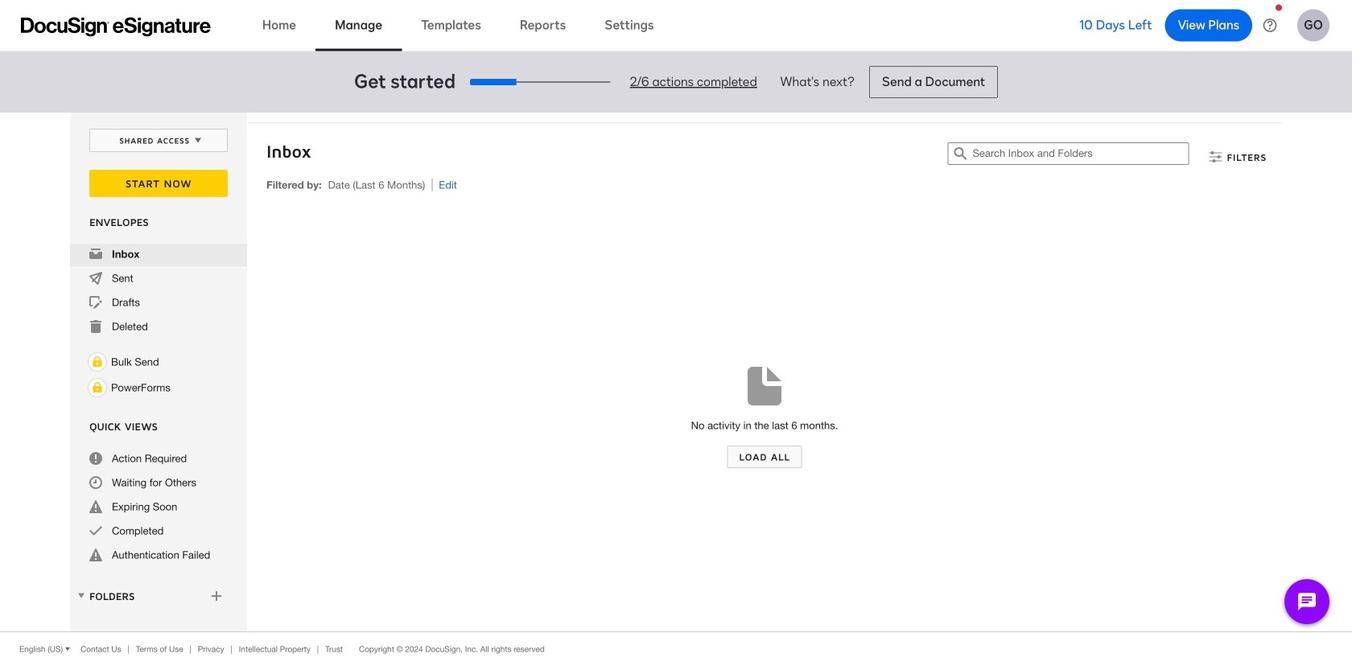 Task type: locate. For each thing, give the bounding box(es) containing it.
0 vertical spatial lock image
[[88, 353, 107, 372]]

alert image
[[89, 501, 102, 514]]

sent image
[[89, 272, 102, 285]]

lock image
[[88, 353, 107, 372], [88, 378, 107, 398]]

1 vertical spatial lock image
[[88, 378, 107, 398]]

docusign esignature image
[[21, 17, 211, 37]]

action required image
[[89, 452, 102, 465]]

secondary navigation region
[[70, 113, 1286, 632]]

more info region
[[0, 632, 1352, 667]]

Search Inbox and Folders text field
[[973, 143, 1189, 164]]



Task type: vqa. For each thing, say whether or not it's contained in the screenshot.
the top lock 'image'
yes



Task type: describe. For each thing, give the bounding box(es) containing it.
clock image
[[89, 477, 102, 489]]

inbox image
[[89, 248, 102, 261]]

completed image
[[89, 525, 102, 538]]

trash image
[[89, 320, 102, 333]]

draft image
[[89, 296, 102, 309]]

view folders image
[[75, 590, 88, 602]]

alert image
[[89, 549, 102, 562]]

1 lock image from the top
[[88, 353, 107, 372]]

2 lock image from the top
[[88, 378, 107, 398]]



